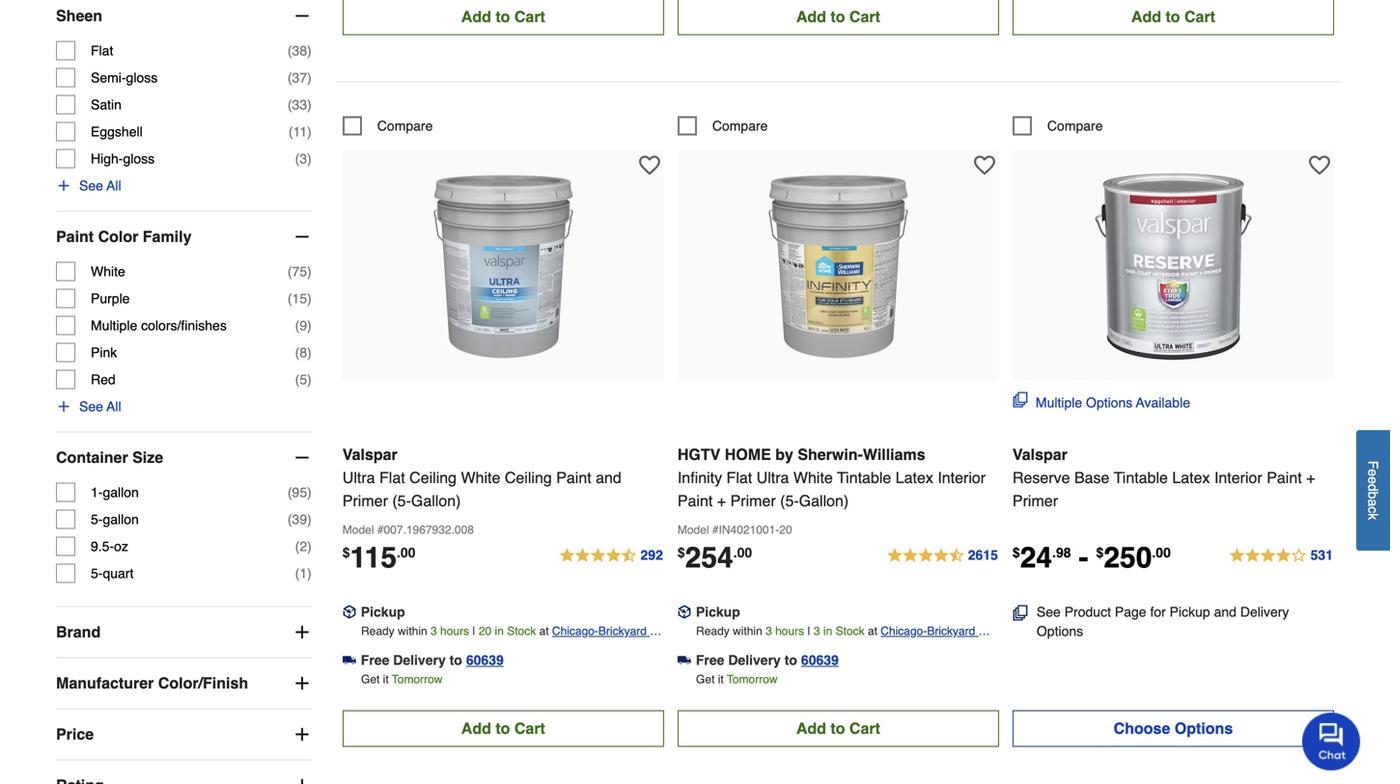 Task type: locate. For each thing, give the bounding box(es) containing it.
0 horizontal spatial and
[[596, 469, 621, 487]]

lowe's inside ready within 3 hours | 3 in stock at chicago-brickyard lowe's
[[881, 644, 916, 658]]

1 horizontal spatial ultra
[[756, 469, 789, 487]]

see down red
[[79, 399, 103, 415]]

white down sherwin-
[[793, 469, 833, 487]]

1 horizontal spatial in
[[823, 625, 832, 638]]

hours
[[440, 625, 469, 638], [775, 625, 804, 638]]

1 horizontal spatial free delivery to 60639
[[696, 653, 839, 668]]

3 ) from the top
[[307, 97, 312, 112]]

free right truck filled icon
[[696, 653, 724, 668]]

2 e from the top
[[1365, 477, 1381, 484]]

options
[[1086, 395, 1133, 411], [1037, 624, 1083, 639], [1175, 720, 1233, 738]]

531 button
[[1228, 545, 1334, 568]]

free right truck filled image
[[361, 653, 389, 668]]

0 horizontal spatial latex
[[896, 469, 933, 487]]

1 horizontal spatial ceiling
[[505, 469, 552, 487]]

brickyard inside ready within 3 hours | 3 in stock at chicago-brickyard lowe's
[[927, 625, 975, 638]]

latex inside the hgtv home by sherwin-williams infinity flat ultra white tintable latex interior paint + primer (5-gallon)
[[896, 469, 933, 487]]

1 horizontal spatial +
[[1306, 469, 1315, 487]]

e up b
[[1365, 477, 1381, 484]]

0 horizontal spatial flat
[[91, 43, 113, 58]]

38
[[292, 43, 307, 58]]

2 get it tomorrow from the left
[[696, 673, 778, 687]]

2 at from the left
[[868, 625, 877, 638]]

2 tintable from the left
[[1114, 469, 1168, 487]]

0 vertical spatial plus image
[[56, 178, 71, 194]]

# for valspar ultra flat ceiling white ceiling paint and primer (5-gallon)
[[377, 523, 384, 537]]

delivery for ready within 3 hours | 20 in stock at chicago-brickyard lowe's
[[393, 653, 446, 668]]

at inside ready within 3 hours | 3 in stock at chicago-brickyard lowe's
[[868, 625, 877, 638]]

multiple inside multiple options available link
[[1036, 395, 1082, 411]]

within inside ready within 3 hours | 3 in stock at chicago-brickyard lowe's
[[733, 625, 762, 638]]

plus image for price
[[292, 725, 312, 745]]

2 within from the left
[[733, 625, 762, 638]]

plus image inside price button
[[292, 725, 312, 745]]

0 horizontal spatial tomorrow
[[392, 673, 443, 687]]

60639 for 3
[[801, 653, 839, 668]]

2 vertical spatial options
[[1175, 720, 1233, 738]]

( up 37
[[288, 43, 292, 58]]

3 compare from the left
[[1047, 118, 1103, 134]]

14 ) from the top
[[307, 566, 312, 582]]

1 4.5 stars image from the left
[[558, 545, 664, 568]]

1 $ from the left
[[342, 545, 350, 561]]

minus image for sheen
[[292, 6, 312, 26]]

2 60639 from the left
[[801, 653, 839, 668]]

) up 11
[[307, 97, 312, 112]]

compare inside 5005509115 element
[[712, 118, 768, 134]]

paint inside the hgtv home by sherwin-williams infinity flat ultra white tintable latex interior paint + primer (5-gallon)
[[678, 492, 713, 510]]

gallon for 1-
[[103, 485, 139, 501]]

) up ( 39 )
[[307, 485, 312, 501]]

free delivery to 60639
[[361, 653, 504, 668], [696, 653, 839, 668]]

chicago- inside ready within 3 hours | 3 in stock at chicago-brickyard lowe's
[[881, 625, 927, 638]]

2 interior from the left
[[1214, 469, 1262, 487]]

2 horizontal spatial compare
[[1047, 118, 1103, 134]]

e up d
[[1365, 469, 1381, 477]]

1 get from the left
[[361, 673, 380, 687]]

2 it from the left
[[718, 673, 724, 687]]

2 $ from the left
[[678, 545, 685, 561]]

( up ( 33 )
[[288, 70, 292, 85]]

lowe's inside ready within 3 hours | 20 in stock at chicago-brickyard lowe's
[[552, 644, 588, 658]]

1 at from the left
[[539, 625, 549, 638]]

9.5-oz
[[91, 539, 128, 555]]

0 vertical spatial gallon
[[103, 485, 139, 501]]

flat
[[91, 43, 113, 58], [379, 469, 405, 487], [726, 469, 752, 487]]

paint down infinity
[[678, 492, 713, 510]]

minus image up 95
[[292, 448, 312, 468]]

2 in from the left
[[823, 625, 832, 638]]

chicago-brickyard lowe's button for ready within 3 hours | 20 in stock at chicago-brickyard lowe's
[[552, 622, 664, 658]]

-
[[1079, 541, 1088, 575]]

manufacturer color/finish button
[[56, 659, 312, 709]]

7 ) from the top
[[307, 291, 312, 306]]

ready down actual price $254.00 element
[[696, 625, 730, 638]]

$ right ( 2 )
[[342, 545, 350, 561]]

e
[[1365, 469, 1381, 477], [1365, 477, 1381, 484]]

0 horizontal spatial tintable
[[837, 469, 891, 487]]

1 horizontal spatial get it tomorrow
[[696, 673, 778, 687]]

1 all from the top
[[107, 178, 121, 194]]

0 horizontal spatial brickyard
[[598, 625, 647, 638]]

2 free from the left
[[696, 653, 724, 668]]

2 compare from the left
[[712, 118, 768, 134]]

1 horizontal spatial model
[[678, 523, 709, 537]]

1 vertical spatial all
[[107, 399, 121, 415]]

gallon) up 007.1967932.008
[[411, 492, 461, 510]]

gloss up eggshell
[[126, 70, 158, 85]]

) up ( 3 )
[[307, 124, 312, 139]]

0 horizontal spatial #
[[377, 523, 384, 537]]

) up 15
[[307, 264, 312, 279]]

1 horizontal spatial 4.5 stars image
[[886, 545, 999, 568]]

5- for gallon
[[91, 512, 103, 528]]

tintable
[[837, 469, 891, 487], [1114, 469, 1168, 487]]

60639 button
[[466, 651, 504, 670], [801, 651, 839, 670]]

0 horizontal spatial pickup
[[361, 605, 405, 620]]

interior left reserve
[[938, 469, 986, 487]]

paint left the 'color'
[[56, 228, 94, 246]]

1 vertical spatial see all button
[[56, 397, 121, 417]]

1 60639 from the left
[[466, 653, 504, 668]]

8 ) from the top
[[307, 318, 312, 334]]

2 primer from the left
[[730, 492, 776, 510]]

2 gallon) from the left
[[799, 492, 849, 510]]

gallon for 5-
[[103, 512, 139, 528]]

2 ready from the left
[[696, 625, 730, 638]]

2 4.5 stars image from the left
[[886, 545, 999, 568]]

2 free delivery to 60639 from the left
[[696, 653, 839, 668]]

2 see all from the top
[[79, 399, 121, 415]]

1 vertical spatial see all
[[79, 399, 121, 415]]

see all for sheen
[[79, 178, 121, 194]]

$ inside $ 254 .00
[[678, 545, 685, 561]]

) up ( 33 )
[[307, 70, 312, 85]]

1 vertical spatial gloss
[[123, 151, 155, 167]]

1 free delivery to 60639 from the left
[[361, 653, 504, 668]]

1 horizontal spatial brickyard
[[927, 625, 975, 638]]

choose options link
[[1013, 711, 1334, 747]]

$ inside "$ 115 .00"
[[342, 545, 350, 561]]

paint
[[56, 228, 94, 246], [556, 469, 591, 487], [1267, 469, 1302, 487], [678, 492, 713, 510]]

4 $ from the left
[[1096, 545, 1104, 561]]

hours for 3
[[775, 625, 804, 638]]

pickup for ready within 3 hours | 20 in stock at chicago-brickyard lowe's
[[361, 605, 405, 620]]

plus image inside manufacturer color/finish "button"
[[292, 674, 312, 694]]

( down ( 39 )
[[295, 539, 300, 555]]

gallon) down sherwin-
[[799, 492, 849, 510]]

0 horizontal spatial white
[[91, 264, 125, 279]]

( 75 )
[[288, 264, 312, 279]]

1 horizontal spatial 60639 button
[[801, 651, 839, 670]]

.00 down 'model # 007.1967932.008'
[[397, 545, 416, 561]]

2 minus image from the top
[[292, 227, 312, 247]]

truck filled image
[[678, 654, 691, 668]]

1 ready from the left
[[361, 625, 395, 638]]

within for ready within 3 hours | 3 in stock at chicago-brickyard lowe's
[[733, 625, 762, 638]]

1 vertical spatial see
[[79, 399, 103, 415]]

1 horizontal spatial plus image
[[292, 777, 312, 785]]

see all down the high-
[[79, 178, 121, 194]]

model for infinity flat ultra white tintable latex interior paint + primer (5-gallon)
[[678, 523, 709, 537]]

1 valspar from the left
[[342, 446, 397, 464]]

pickup image
[[678, 606, 691, 619]]

1 e from the top
[[1365, 469, 1381, 477]]

.00 inside "$ 115 .00"
[[397, 545, 416, 561]]

0 horizontal spatial it
[[383, 673, 389, 687]]

minus image inside sheen button
[[292, 6, 312, 26]]

| inside ready within 3 hours | 20 in stock at chicago-brickyard lowe's
[[472, 625, 475, 638]]

minus image up the 75
[[292, 227, 312, 247]]

tintable inside the hgtv home by sherwin-williams infinity flat ultra white tintable latex interior paint + primer (5-gallon)
[[837, 469, 891, 487]]

5 ) from the top
[[307, 151, 312, 167]]

1 horizontal spatial at
[[868, 625, 877, 638]]

1 compare from the left
[[377, 118, 433, 134]]

within down actual price $254.00 element
[[733, 625, 762, 638]]

white up 007.1967932.008
[[461, 469, 500, 487]]

hgtv home by sherwin-williams infinity flat ultra white tintable latex interior paint + primer (5-gallon) image
[[732, 161, 944, 373]]

1 in from the left
[[495, 625, 504, 638]]

primer down reserve
[[1013, 492, 1058, 510]]

model up 115
[[342, 523, 374, 537]]

plus image for manufacturer color/finish
[[292, 674, 312, 694]]

in4021001-
[[719, 523, 779, 537]]

paint up 531 button
[[1267, 469, 1302, 487]]

( for 2
[[295, 539, 300, 555]]

plus image inside brand button
[[292, 623, 312, 642]]

1 horizontal spatial stock
[[836, 625, 865, 638]]

(5- down the by
[[780, 492, 799, 510]]

( for 37
[[288, 70, 292, 85]]

1 ultra from the left
[[342, 469, 375, 487]]

chicago-brickyard lowe's button
[[552, 622, 664, 658], [881, 622, 999, 658]]

2 all from the top
[[107, 399, 121, 415]]

| for 3
[[807, 625, 810, 638]]

free for ready within 3 hours | 20 in stock at chicago-brickyard lowe's
[[361, 653, 389, 668]]

1 minus image from the top
[[292, 6, 312, 26]]

choose options
[[1114, 720, 1233, 738]]

sherwin-
[[798, 446, 863, 464]]

2 see all button from the top
[[56, 397, 121, 417]]

1 see all button from the top
[[56, 176, 121, 195]]

1 tintable from the left
[[837, 469, 891, 487]]

at for 20
[[539, 625, 549, 638]]

and up 292 button
[[596, 469, 621, 487]]

white up 'purple'
[[91, 264, 125, 279]]

0 horizontal spatial 60639 button
[[466, 651, 504, 670]]

2 get from the left
[[696, 673, 715, 687]]

see
[[79, 178, 103, 194], [79, 399, 103, 415], [1037, 605, 1061, 620]]

1 horizontal spatial 20
[[779, 523, 792, 537]]

0 horizontal spatial at
[[539, 625, 549, 638]]

primer for reserve
[[1013, 492, 1058, 510]]

9 ) from the top
[[307, 345, 312, 361]]

115
[[350, 541, 397, 575]]

pickup right pickup icon
[[696, 605, 740, 620]]

( down 8
[[295, 372, 300, 388]]

( for 3
[[295, 151, 300, 167]]

minus image up 38
[[292, 6, 312, 26]]

brand button
[[56, 608, 312, 658]]

$ right 2615
[[1013, 545, 1020, 561]]

it
[[383, 673, 389, 687], [718, 673, 724, 687]]

0 horizontal spatial interior
[[938, 469, 986, 487]]

1 primer from the left
[[342, 492, 388, 510]]

at inside ready within 3 hours | 20 in stock at chicago-brickyard lowe's
[[539, 625, 549, 638]]

.00 inside $ 254 .00
[[733, 545, 752, 561]]

gloss
[[126, 70, 158, 85], [123, 151, 155, 167]]

5005509115 element
[[678, 116, 768, 135]]

4.5 stars image
[[558, 545, 664, 568], [886, 545, 999, 568]]

primer up in4021001- on the right of the page
[[730, 492, 776, 510]]

lowe's
[[552, 644, 588, 658], [881, 644, 916, 658]]

1 horizontal spatial .00
[[733, 545, 752, 561]]

in inside ready within 3 hours | 20 in stock at chicago-brickyard lowe's
[[495, 625, 504, 638]]

compare inside 5001265407 element
[[1047, 118, 1103, 134]]

1 see all from the top
[[79, 178, 121, 194]]

1 heart outline image from the left
[[639, 155, 660, 176]]

007.1967932.008
[[384, 523, 474, 537]]

pickup right for
[[1170, 605, 1210, 620]]

) up 1
[[307, 539, 312, 555]]

ready inside ready within 3 hours | 20 in stock at chicago-brickyard lowe's
[[361, 625, 395, 638]]

$ right -
[[1096, 545, 1104, 561]]

0 horizontal spatial plus image
[[56, 178, 71, 194]]

primer inside the valspar ultra flat ceiling white ceiling paint and primer (5-gallon)
[[342, 492, 388, 510]]

brickyard for ready within 3 hours | 3 in stock at chicago-brickyard lowe's
[[927, 625, 975, 638]]

tomorrow
[[392, 673, 443, 687], [727, 673, 778, 687]]

ultra right ( 95 )
[[342, 469, 375, 487]]

) down 2
[[307, 566, 312, 582]]

valspar up reserve
[[1013, 446, 1068, 464]]

brickyard down 292 button
[[598, 625, 647, 638]]

2 horizontal spatial .00
[[1152, 545, 1171, 561]]

delivery right truck filled image
[[393, 653, 446, 668]]

chicago- for ready within 3 hours | 3 in stock at chicago-brickyard lowe's
[[881, 625, 927, 638]]

1 horizontal spatial hours
[[775, 625, 804, 638]]

) down ( 11 )
[[307, 151, 312, 167]]

0 horizontal spatial 60639
[[466, 653, 504, 668]]

5- for quart
[[91, 566, 103, 582]]

) up 8
[[307, 318, 312, 334]]

options right choose
[[1175, 720, 1233, 738]]

) for ( 1 )
[[307, 566, 312, 582]]

multiple for multiple colors/finishes
[[91, 318, 137, 334]]

latex down williams
[[896, 469, 933, 487]]

see for paint color family
[[79, 399, 103, 415]]

stock inside ready within 3 hours | 3 in stock at chicago-brickyard lowe's
[[836, 625, 865, 638]]

11 ) from the top
[[307, 485, 312, 501]]

0 vertical spatial see all button
[[56, 176, 121, 195]]

1 lowe's from the left
[[552, 644, 588, 658]]

gloss for high-
[[123, 151, 155, 167]]

stock
[[507, 625, 536, 638], [836, 625, 865, 638]]

and inside the valspar ultra flat ceiling white ceiling paint and primer (5-gallon)
[[596, 469, 621, 487]]

primer inside valspar reserve base tintable latex interior paint + primer
[[1013, 492, 1058, 510]]

2 horizontal spatial delivery
[[1240, 605, 1289, 620]]

1 tomorrow from the left
[[392, 673, 443, 687]]

0 horizontal spatial free
[[361, 653, 389, 668]]

see all for paint color family
[[79, 399, 121, 415]]

valspar ultra flat ceiling white ceiling paint and primer (5-gallon) image
[[397, 161, 609, 373]]

1 vertical spatial 5-
[[91, 566, 103, 582]]

all down the high-
[[107, 178, 121, 194]]

6 ) from the top
[[307, 264, 312, 279]]

color/finish
[[158, 675, 248, 693]]

add to cart button
[[342, 0, 664, 35], [678, 0, 999, 35], [1013, 0, 1334, 35], [342, 711, 664, 747], [678, 711, 999, 747]]

0 horizontal spatial +
[[717, 492, 726, 510]]

( for 15
[[288, 291, 292, 306]]

1 model from the left
[[342, 523, 374, 537]]

1 vertical spatial minus image
[[292, 227, 312, 247]]

compare for 1002534512 element
[[377, 118, 433, 134]]

1 within from the left
[[398, 625, 427, 638]]

.00 inside $ 24 .98 - $ 250 .00
[[1152, 545, 1171, 561]]

( down ( 33 )
[[289, 124, 293, 139]]

see all button down the high-
[[56, 176, 121, 195]]

0 horizontal spatial get it tomorrow
[[361, 673, 443, 687]]

1 horizontal spatial chicago-
[[881, 625, 927, 638]]

paint color family button
[[56, 212, 312, 262]]

model up 254
[[678, 523, 709, 537]]

0 horizontal spatial within
[[398, 625, 427, 638]]

12 ) from the top
[[307, 512, 312, 528]]

chicago- down 292 button
[[552, 625, 598, 638]]

+ inside the hgtv home by sherwin-williams infinity flat ultra white tintable latex interior paint + primer (5-gallon)
[[717, 492, 726, 510]]

add
[[461, 8, 491, 25], [796, 8, 826, 25], [1131, 8, 1161, 25], [461, 720, 491, 738], [796, 720, 826, 738]]

1 horizontal spatial and
[[1214, 605, 1237, 620]]

chicago-
[[552, 625, 598, 638], [881, 625, 927, 638]]

0 horizontal spatial free delivery to 60639
[[361, 653, 504, 668]]

2 gallon from the top
[[103, 512, 139, 528]]

1 horizontal spatial heart outline image
[[974, 155, 995, 176]]

page
[[1115, 605, 1146, 620]]

tomorrow for ready within 3 hours | 20 in stock at chicago-brickyard lowe's
[[392, 673, 443, 687]]

0 horizontal spatial lowe's
[[552, 644, 588, 658]]

1 .00 from the left
[[397, 545, 416, 561]]

1 vertical spatial options
[[1037, 624, 1083, 639]]

) down ( 9 )
[[307, 345, 312, 361]]

0 vertical spatial and
[[596, 469, 621, 487]]

ultra inside the valspar ultra flat ceiling white ceiling paint and primer (5-gallon)
[[342, 469, 375, 487]]

| inside ready within 3 hours | 3 in stock at chicago-brickyard lowe's
[[807, 625, 810, 638]]

1 horizontal spatial within
[[733, 625, 762, 638]]

0 vertical spatial options
[[1086, 395, 1133, 411]]

model
[[342, 523, 374, 537], [678, 523, 709, 537]]

options down product
[[1037, 624, 1083, 639]]

1002534512 element
[[342, 116, 433, 135]]

chicago- inside ready within 3 hours | 20 in stock at chicago-brickyard lowe's
[[552, 625, 598, 638]]

brickyard
[[598, 625, 647, 638], [927, 625, 975, 638]]

gallon) inside the valspar ultra flat ceiling white ceiling paint and primer (5-gallon)
[[411, 492, 461, 510]]

0 horizontal spatial primer
[[342, 492, 388, 510]]

all for paint color family
[[107, 399, 121, 415]]

60639 for 20
[[466, 653, 504, 668]]

within
[[398, 625, 427, 638], [733, 625, 762, 638]]

price
[[56, 726, 94, 744]]

in inside ready within 3 hours | 3 in stock at chicago-brickyard lowe's
[[823, 625, 832, 638]]

ultra down the by
[[756, 469, 789, 487]]

chicago- down 2615 button
[[881, 625, 927, 638]]

( down ( 95 )
[[288, 512, 292, 528]]

) for ( 9 )
[[307, 318, 312, 334]]

1 horizontal spatial chicago-brickyard lowe's button
[[881, 622, 999, 658]]

valspar reserve base tintable latex interior paint + primer image
[[1067, 161, 1279, 373]]

) for ( 37 )
[[307, 70, 312, 85]]

) for ( 95 )
[[307, 485, 312, 501]]

2 | from the left
[[807, 625, 810, 638]]

+ left d
[[1306, 469, 1315, 487]]

stock inside ready within 3 hours | 20 in stock at chicago-brickyard lowe's
[[507, 625, 536, 638]]

1 # from the left
[[377, 523, 384, 537]]

chicago-brickyard lowe's button left truck filled icon
[[552, 622, 664, 658]]

ready for ready within 3 hours | 20 in stock at chicago-brickyard lowe's
[[361, 625, 395, 638]]

chicago-brickyard lowe's button for ready within 3 hours | 3 in stock at chicago-brickyard lowe's
[[881, 622, 999, 658]]

valspar up 'model # 007.1967932.008'
[[342, 446, 397, 464]]

3 minus image from the top
[[292, 448, 312, 468]]

0 vertical spatial multiple
[[91, 318, 137, 334]]

2 60639 button from the left
[[801, 651, 839, 670]]

1 horizontal spatial #
[[712, 523, 719, 537]]

1 free from the left
[[361, 653, 389, 668]]

1 horizontal spatial gallon)
[[799, 492, 849, 510]]

1 horizontal spatial multiple
[[1036, 395, 1082, 411]]

compare inside 1002534512 element
[[377, 118, 433, 134]]

pickup right pickup image
[[361, 605, 405, 620]]

hours inside ready within 3 hours | 3 in stock at chicago-brickyard lowe's
[[775, 625, 804, 638]]

0 horizontal spatial valspar
[[342, 446, 397, 464]]

1 horizontal spatial flat
[[379, 469, 405, 487]]

1 horizontal spatial ready
[[696, 625, 730, 638]]

plus image
[[56, 399, 71, 415], [292, 623, 312, 642], [292, 674, 312, 694], [292, 725, 312, 745]]

( for 9
[[295, 318, 300, 334]]

2 (5- from the left
[[780, 492, 799, 510]]

2 chicago- from the left
[[881, 625, 927, 638]]

2 ultra from the left
[[756, 469, 789, 487]]

0 vertical spatial all
[[107, 178, 121, 194]]

and right for
[[1214, 605, 1237, 620]]

paint inside button
[[56, 228, 94, 246]]

chicago-brickyard lowe's button down 2615 button
[[881, 622, 999, 658]]

0 horizontal spatial in
[[495, 625, 504, 638]]

.00 for 115
[[397, 545, 416, 561]]

2 ) from the top
[[307, 70, 312, 85]]

plus image
[[56, 178, 71, 194], [292, 777, 312, 785]]

by
[[775, 446, 793, 464]]

multiple
[[91, 318, 137, 334], [1036, 395, 1082, 411]]

latex down available
[[1172, 469, 1210, 487]]

see all
[[79, 178, 121, 194], [79, 399, 121, 415]]

2 model from the left
[[678, 523, 709, 537]]

) down 8
[[307, 372, 312, 388]]

0 horizontal spatial model
[[342, 523, 374, 537]]

( down 15
[[295, 318, 300, 334]]

add to cart
[[461, 8, 545, 25], [796, 8, 880, 25], [1131, 8, 1215, 25], [461, 720, 545, 738], [796, 720, 880, 738]]

flat down home
[[726, 469, 752, 487]]

hours inside ready within 3 hours | 20 in stock at chicago-brickyard lowe's
[[440, 625, 469, 638]]

) for ( 33 )
[[307, 97, 312, 112]]

2 .00 from the left
[[733, 545, 752, 561]]

10 ) from the top
[[307, 372, 312, 388]]

( 3 )
[[295, 151, 312, 167]]

1 horizontal spatial primer
[[730, 492, 776, 510]]

0 horizontal spatial get
[[361, 673, 380, 687]]

2 # from the left
[[712, 523, 719, 537]]

0 horizontal spatial ceiling
[[409, 469, 457, 487]]

3 $ from the left
[[1013, 545, 1020, 561]]

( down ( 9 )
[[295, 345, 300, 361]]

delivery for ready within 3 hours | 3 in stock at chicago-brickyard lowe's
[[728, 653, 781, 668]]

2 horizontal spatial options
[[1175, 720, 1233, 738]]

1 horizontal spatial compare
[[712, 118, 768, 134]]

tintable down williams
[[837, 469, 891, 487]]

3 inside ready within 3 hours | 20 in stock at chicago-brickyard lowe's
[[431, 625, 437, 638]]

) for ( 2 )
[[307, 539, 312, 555]]

free delivery to 60639 for 20
[[361, 653, 504, 668]]

flat up semi-
[[91, 43, 113, 58]]

ready inside ready within 3 hours | 3 in stock at chicago-brickyard lowe's
[[696, 625, 730, 638]]

price button
[[56, 710, 312, 760]]

4 stars image
[[1228, 545, 1334, 568]]

+ inside valspar reserve base tintable latex interior paint + primer
[[1306, 469, 1315, 487]]

in for 3
[[823, 625, 832, 638]]

flat up 'model # 007.1967932.008'
[[379, 469, 405, 487]]

1 ) from the top
[[307, 43, 312, 58]]

minus image for container size
[[292, 448, 312, 468]]

free
[[361, 653, 389, 668], [696, 653, 724, 668]]

0 horizontal spatial .00
[[397, 545, 416, 561]]

1 5- from the top
[[91, 512, 103, 528]]

0 vertical spatial see
[[79, 178, 103, 194]]

eggshell
[[91, 124, 143, 139]]

1 chicago- from the left
[[552, 625, 598, 638]]

interior
[[938, 469, 986, 487], [1214, 469, 1262, 487]]

5-
[[91, 512, 103, 528], [91, 566, 103, 582]]

1 vertical spatial 20
[[479, 625, 492, 638]]

for
[[1150, 605, 1166, 620]]

paint inside valspar reserve base tintable latex interior paint + primer
[[1267, 469, 1302, 487]]

latex
[[896, 469, 933, 487], [1172, 469, 1210, 487]]

) up 37
[[307, 43, 312, 58]]

gallon) inside the hgtv home by sherwin-williams infinity flat ultra white tintable latex interior paint + primer (5-gallon)
[[799, 492, 849, 510]]

1 gallon) from the left
[[411, 492, 461, 510]]

1 horizontal spatial get
[[696, 673, 715, 687]]

get it tomorrow for ready within 3 hours | 3 in stock at chicago-brickyard lowe's
[[696, 673, 778, 687]]

see down the high-
[[79, 178, 103, 194]]

0 vertical spatial minus image
[[292, 6, 312, 26]]

( down ( 37 )
[[288, 97, 292, 112]]

delivery right truck filled icon
[[728, 653, 781, 668]]

all down red
[[107, 399, 121, 415]]

all for sheen
[[107, 178, 121, 194]]

1 latex from the left
[[896, 469, 933, 487]]

multiple down 'purple'
[[91, 318, 137, 334]]

20
[[779, 523, 792, 537], [479, 625, 492, 638]]

get it tomorrow for ready within 3 hours | 20 in stock at chicago-brickyard lowe's
[[361, 673, 443, 687]]

options left available
[[1086, 395, 1133, 411]]

0 vertical spatial 20
[[779, 523, 792, 537]]

) up ( 9 )
[[307, 291, 312, 306]]

ready for ready within 3 hours | 3 in stock at chicago-brickyard lowe's
[[696, 625, 730, 638]]

see all button down red
[[56, 397, 121, 417]]

3 pickup from the left
[[1170, 605, 1210, 620]]

( down 2
[[295, 566, 300, 582]]

1 horizontal spatial |
[[807, 625, 810, 638]]

cart
[[514, 8, 545, 25], [849, 8, 880, 25], [1184, 8, 1215, 25], [514, 720, 545, 738], [849, 720, 880, 738]]

( for 38
[[288, 43, 292, 58]]

3 heart outline image from the left
[[1309, 155, 1330, 176]]

within down "$ 115 .00"
[[398, 625, 427, 638]]

1 chicago-brickyard lowe's button from the left
[[552, 622, 664, 658]]

1 horizontal spatial free
[[696, 653, 724, 668]]

pickup
[[361, 605, 405, 620], [696, 605, 740, 620], [1170, 605, 1210, 620]]

0 horizontal spatial 20
[[479, 625, 492, 638]]

1 brickyard from the left
[[598, 625, 647, 638]]

0 vertical spatial gloss
[[126, 70, 158, 85]]

2 5- from the top
[[91, 566, 103, 582]]

) for ( 75 )
[[307, 264, 312, 279]]

| for 20
[[472, 625, 475, 638]]

heart outline image
[[639, 155, 660, 176], [974, 155, 995, 176], [1309, 155, 1330, 176]]

3 primer from the left
[[1013, 492, 1058, 510]]

1 horizontal spatial tintable
[[1114, 469, 1168, 487]]

get for ready within 3 hours | 20 in stock at chicago-brickyard lowe's
[[361, 673, 380, 687]]

primer up 'model # 007.1967932.008'
[[342, 492, 388, 510]]

1 vertical spatial +
[[717, 492, 726, 510]]

$ for 24
[[1013, 545, 1020, 561]]

1 60639 button from the left
[[466, 651, 504, 670]]

multiple up reserve
[[1036, 395, 1082, 411]]

4.5 stars image containing 2615
[[886, 545, 999, 568]]

within inside ready within 3 hours | 20 in stock at chicago-brickyard lowe's
[[398, 625, 427, 638]]

# up "$ 115 .00"
[[377, 523, 384, 537]]

brickyard inside ready within 3 hours | 20 in stock at chicago-brickyard lowe's
[[598, 625, 647, 638]]

1 it from the left
[[383, 673, 389, 687]]

0 horizontal spatial |
[[472, 625, 475, 638]]

chicago- for ready within 3 hours | 20 in stock at chicago-brickyard lowe's
[[552, 625, 598, 638]]

2 vertical spatial minus image
[[292, 448, 312, 468]]

0 horizontal spatial (5-
[[392, 492, 411, 510]]

37
[[292, 70, 307, 85]]

2 valspar from the left
[[1013, 446, 1068, 464]]

minus image
[[292, 6, 312, 26], [292, 227, 312, 247], [292, 448, 312, 468]]

|
[[472, 625, 475, 638], [807, 625, 810, 638]]

paint up 292 button
[[556, 469, 591, 487]]

1 gallon from the top
[[103, 485, 139, 501]]

0 horizontal spatial options
[[1037, 624, 1083, 639]]

4.5 stars image containing 292
[[558, 545, 664, 568]]

a
[[1365, 499, 1381, 507]]

24
[[1020, 541, 1052, 575]]

1 hours from the left
[[440, 625, 469, 638]]

primer
[[342, 492, 388, 510], [730, 492, 776, 510], [1013, 492, 1058, 510]]

13 ) from the top
[[307, 539, 312, 555]]

33
[[292, 97, 307, 112]]

gallon up 5-gallon
[[103, 485, 139, 501]]

1 horizontal spatial delivery
[[728, 653, 781, 668]]

valspar inside valspar reserve base tintable latex interior paint + primer
[[1013, 446, 1068, 464]]

2 stock from the left
[[836, 625, 865, 638]]

0 horizontal spatial ready
[[361, 625, 395, 638]]

1 horizontal spatial 60639
[[801, 653, 839, 668]]

free delivery to 60639 right truck filled image
[[361, 653, 504, 668]]

3 .00 from the left
[[1152, 545, 1171, 561]]

1 get it tomorrow from the left
[[361, 673, 443, 687]]

60639 button for 20
[[466, 651, 504, 670]]

it for ready within 3 hours | 3 in stock at chicago-brickyard lowe's
[[718, 673, 724, 687]]

1 horizontal spatial latex
[[1172, 469, 1210, 487]]

valspar inside the valspar ultra flat ceiling white ceiling paint and primer (5-gallon)
[[342, 446, 397, 464]]

product
[[1064, 605, 1111, 620]]

tintable right base
[[1114, 469, 1168, 487]]

2 pickup from the left
[[696, 605, 740, 620]]

c
[[1365, 507, 1381, 514]]

plus image for brand
[[292, 623, 312, 642]]

) for ( 5 )
[[307, 372, 312, 388]]

brickyard down 2615 button
[[927, 625, 975, 638]]

tomorrow down ready within 3 hours | 3 in stock at chicago-brickyard lowe's
[[727, 673, 778, 687]]

delivery down 4 stars image
[[1240, 605, 1289, 620]]

gallon up oz
[[103, 512, 139, 528]]

1 horizontal spatial (5-
[[780, 492, 799, 510]]

minus image inside container size "button"
[[292, 448, 312, 468]]

1 interior from the left
[[938, 469, 986, 487]]

4 ) from the top
[[307, 124, 312, 139]]

0 vertical spatial +
[[1306, 469, 1315, 487]]

0 horizontal spatial gallon)
[[411, 492, 461, 510]]

minus image inside paint color family button
[[292, 227, 312, 247]]

0 horizontal spatial delivery
[[393, 653, 446, 668]]

1 horizontal spatial white
[[461, 469, 500, 487]]

1 | from the left
[[472, 625, 475, 638]]

.00 down in4021001- on the right of the page
[[733, 545, 752, 561]]

( up 15
[[288, 264, 292, 279]]

model for ultra flat ceiling white ceiling paint and primer (5-gallon)
[[342, 523, 374, 537]]

2 chicago-brickyard lowe's button from the left
[[881, 622, 999, 658]]

2 latex from the left
[[1172, 469, 1210, 487]]

tomorrow down ready within 3 hours | 20 in stock at chicago-brickyard lowe's
[[392, 673, 443, 687]]

it for ready within 3 hours | 20 in stock at chicago-brickyard lowe's
[[383, 673, 389, 687]]

( for 11
[[289, 124, 293, 139]]

5001265407 element
[[1013, 116, 1103, 135]]

valspar
[[342, 446, 397, 464], [1013, 446, 1068, 464]]



Task type: describe. For each thing, give the bounding box(es) containing it.
flat inside the valspar ultra flat ceiling white ceiling paint and primer (5-gallon)
[[379, 469, 405, 487]]

5-quart
[[91, 566, 134, 582]]

within for ready within 3 hours | 20 in stock at chicago-brickyard lowe's
[[398, 625, 427, 638]]

infinity
[[678, 469, 722, 487]]

292
[[640, 548, 663, 563]]

9
[[300, 318, 307, 334]]

choose
[[1114, 720, 1170, 738]]

oz
[[114, 539, 128, 555]]

tomorrow for ready within 3 hours | 3 in stock at chicago-brickyard lowe's
[[727, 673, 778, 687]]

see inside see product page for pickup and delivery options
[[1037, 605, 1061, 620]]

container size
[[56, 449, 163, 467]]

60639 button for 3
[[801, 651, 839, 670]]

semi-gloss
[[91, 70, 158, 85]]

paint inside the valspar ultra flat ceiling white ceiling paint and primer (5-gallon)
[[556, 469, 591, 487]]

home
[[725, 446, 771, 464]]

multiple colors/finishes
[[91, 318, 227, 334]]

paint color family
[[56, 228, 192, 246]]

) for ( 8 )
[[307, 345, 312, 361]]

hours for 20
[[440, 625, 469, 638]]

reserve
[[1013, 469, 1070, 487]]

sheen button
[[56, 0, 312, 41]]

( 5 )
[[295, 372, 312, 388]]

colors/finishes
[[141, 318, 227, 334]]

4.5 stars image for 254
[[886, 545, 999, 568]]

2
[[300, 539, 307, 555]]

manufacturer
[[56, 675, 154, 693]]

minus image for paint color family
[[292, 227, 312, 247]]

20 inside ready within 3 hours | 20 in stock at chicago-brickyard lowe's
[[479, 625, 492, 638]]

$ for 115
[[342, 545, 350, 561]]

multiple for multiple options available
[[1036, 395, 1082, 411]]

gloss for semi-
[[126, 70, 158, 85]]

size
[[132, 449, 163, 467]]

white inside the valspar ultra flat ceiling white ceiling paint and primer (5-gallon)
[[461, 469, 500, 487]]

see all button for sheen
[[56, 176, 121, 195]]

flat inside the hgtv home by sherwin-williams infinity flat ultra white tintable latex interior paint + primer (5-gallon)
[[726, 469, 752, 487]]

pickup inside see product page for pickup and delivery options
[[1170, 605, 1210, 620]]

at for 3
[[868, 625, 877, 638]]

valspar for reserve
[[1013, 446, 1068, 464]]

purple
[[91, 291, 130, 306]]

see product page for pickup and delivery options
[[1037, 605, 1289, 639]]

lowe's for 20
[[552, 644, 588, 658]]

# for hgtv home by sherwin-williams infinity flat ultra white tintable latex interior paint + primer (5-gallon)
[[712, 523, 719, 537]]

( for 33
[[288, 97, 292, 112]]

250
[[1104, 541, 1152, 575]]

( for 39
[[288, 512, 292, 528]]

multiple options available link
[[1013, 392, 1190, 412]]

brickyard for ready within 3 hours | 20 in stock at chicago-brickyard lowe's
[[598, 625, 647, 638]]

chat invite button image
[[1302, 712, 1361, 771]]

white inside the hgtv home by sherwin-williams infinity flat ultra white tintable latex interior paint + primer (5-gallon)
[[793, 469, 833, 487]]

) for ( 38 )
[[307, 43, 312, 58]]

color
[[98, 228, 138, 246]]

( 33 )
[[288, 97, 312, 112]]

multiple options available
[[1036, 395, 1190, 411]]

) for ( 11 )
[[307, 124, 312, 139]]

2615 button
[[886, 545, 999, 568]]

( for 95
[[288, 485, 292, 501]]

tintable inside valspar reserve base tintable latex interior paint + primer
[[1114, 469, 1168, 487]]

9.5-
[[91, 539, 114, 555]]

valspar for ultra
[[342, 446, 397, 464]]

pickup image
[[342, 606, 356, 619]]

) for ( 15 )
[[307, 291, 312, 306]]

1
[[300, 566, 307, 582]]

) for ( 39 )
[[307, 512, 312, 528]]

( 37 )
[[288, 70, 312, 85]]

$ 115 .00
[[342, 541, 416, 575]]

) for ( 3 )
[[307, 151, 312, 167]]

15
[[292, 291, 307, 306]]

4.5 stars image for 115
[[558, 545, 664, 568]]

95
[[292, 485, 307, 501]]

( for 8
[[295, 345, 300, 361]]

high-gloss
[[91, 151, 155, 167]]

get for ready within 3 hours | 3 in stock at chicago-brickyard lowe's
[[696, 673, 715, 687]]

( for 75
[[288, 264, 292, 279]]

plus image inside see all button
[[56, 178, 71, 194]]

( 11 )
[[289, 124, 312, 139]]

and inside see product page for pickup and delivery options
[[1214, 605, 1237, 620]]

2615
[[968, 548, 998, 563]]

( 38 )
[[288, 43, 312, 58]]

quart
[[103, 566, 134, 582]]

latex inside valspar reserve base tintable latex interior paint + primer
[[1172, 469, 1210, 487]]

1 ceiling from the left
[[409, 469, 457, 487]]

hgtv
[[678, 446, 720, 464]]

williams
[[863, 446, 925, 464]]

high-
[[91, 151, 123, 167]]

container size button
[[56, 433, 312, 483]]

truck filled image
[[342, 654, 356, 668]]

531
[[1311, 548, 1333, 563]]

.00 for 254
[[733, 545, 752, 561]]

actual price $254.00 element
[[678, 541, 752, 575]]

plus image inside see all button
[[56, 399, 71, 415]]

container
[[56, 449, 128, 467]]

$ 24 .98 - $ 250 .00
[[1013, 541, 1171, 575]]

compare for 5001265407 element
[[1047, 118, 1103, 134]]

semi-
[[91, 70, 126, 85]]

stock for 20
[[507, 625, 536, 638]]

( 9 )
[[295, 318, 312, 334]]

2 ceiling from the left
[[505, 469, 552, 487]]

5
[[300, 372, 307, 388]]

see for sheen
[[79, 178, 103, 194]]

model # 007.1967932.008
[[342, 523, 474, 537]]

k
[[1365, 514, 1381, 520]]

ready within 3 hours | 3 in stock at chicago-brickyard lowe's
[[696, 625, 979, 658]]

39
[[292, 512, 307, 528]]

(5- inside the valspar ultra flat ceiling white ceiling paint and primer (5-gallon)
[[392, 492, 411, 510]]

in for 20
[[495, 625, 504, 638]]

ultra inside the hgtv home by sherwin-williams infinity flat ultra white tintable latex interior paint + primer (5-gallon)
[[756, 469, 789, 487]]

family
[[143, 228, 192, 246]]

stock for 3
[[836, 625, 865, 638]]

( 8 )
[[295, 345, 312, 361]]

options for multiple
[[1086, 395, 1133, 411]]

free for ready within 3 hours | 3 in stock at chicago-brickyard lowe's
[[696, 653, 724, 668]]

manufacturer color/finish
[[56, 675, 248, 693]]

pickup for ready within 3 hours | 3 in stock at chicago-brickyard lowe's
[[696, 605, 740, 620]]

d
[[1365, 484, 1381, 492]]

75
[[292, 264, 307, 279]]

( 15 )
[[288, 291, 312, 306]]

( 1 )
[[295, 566, 312, 582]]

compare for 5005509115 element
[[712, 118, 768, 134]]

5-gallon
[[91, 512, 139, 528]]

sheen
[[56, 7, 102, 25]]

2 heart outline image from the left
[[974, 155, 995, 176]]

( for 5
[[295, 372, 300, 388]]

254
[[685, 541, 733, 575]]

see all button for paint color family
[[56, 397, 121, 417]]

$ for 254
[[678, 545, 685, 561]]

valspar ultra flat ceiling white ceiling paint and primer (5-gallon)
[[342, 446, 621, 510]]

292 button
[[558, 545, 664, 568]]

actual price $115.00 element
[[342, 541, 416, 575]]

brand
[[56, 624, 101, 641]]

red
[[91, 372, 116, 388]]

valspar reserve base tintable latex interior paint + primer
[[1013, 446, 1315, 510]]

f
[[1365, 461, 1381, 469]]

(5- inside the hgtv home by sherwin-williams infinity flat ultra white tintable latex interior paint + primer (5-gallon)
[[780, 492, 799, 510]]

lowe's for 3
[[881, 644, 916, 658]]

$24.98-$250.00 element
[[1013, 541, 1171, 575]]

base
[[1074, 469, 1110, 487]]

( 39 )
[[288, 512, 312, 528]]

free delivery to 60639 for 3
[[696, 653, 839, 668]]

available
[[1136, 395, 1190, 411]]

options for choose
[[1175, 720, 1233, 738]]

1-
[[91, 485, 103, 501]]

interior inside the hgtv home by sherwin-williams infinity flat ultra white tintable latex interior paint + primer (5-gallon)
[[938, 469, 986, 487]]

.98
[[1052, 545, 1071, 561]]

( 95 )
[[288, 485, 312, 501]]

primer inside the hgtv home by sherwin-williams infinity flat ultra white tintable latex interior paint + primer (5-gallon)
[[730, 492, 776, 510]]

$ 254 .00
[[678, 541, 752, 575]]

delivery inside see product page for pickup and delivery options
[[1240, 605, 1289, 620]]

primer for ultra
[[342, 492, 388, 510]]

options inside see product page for pickup and delivery options
[[1037, 624, 1083, 639]]

f e e d b a c k button
[[1356, 430, 1390, 551]]

( for 1
[[295, 566, 300, 582]]

interior inside valspar reserve base tintable latex interior paint + primer
[[1214, 469, 1262, 487]]



Task type: vqa. For each thing, say whether or not it's contained in the screenshot.
second Brickyard from right
yes



